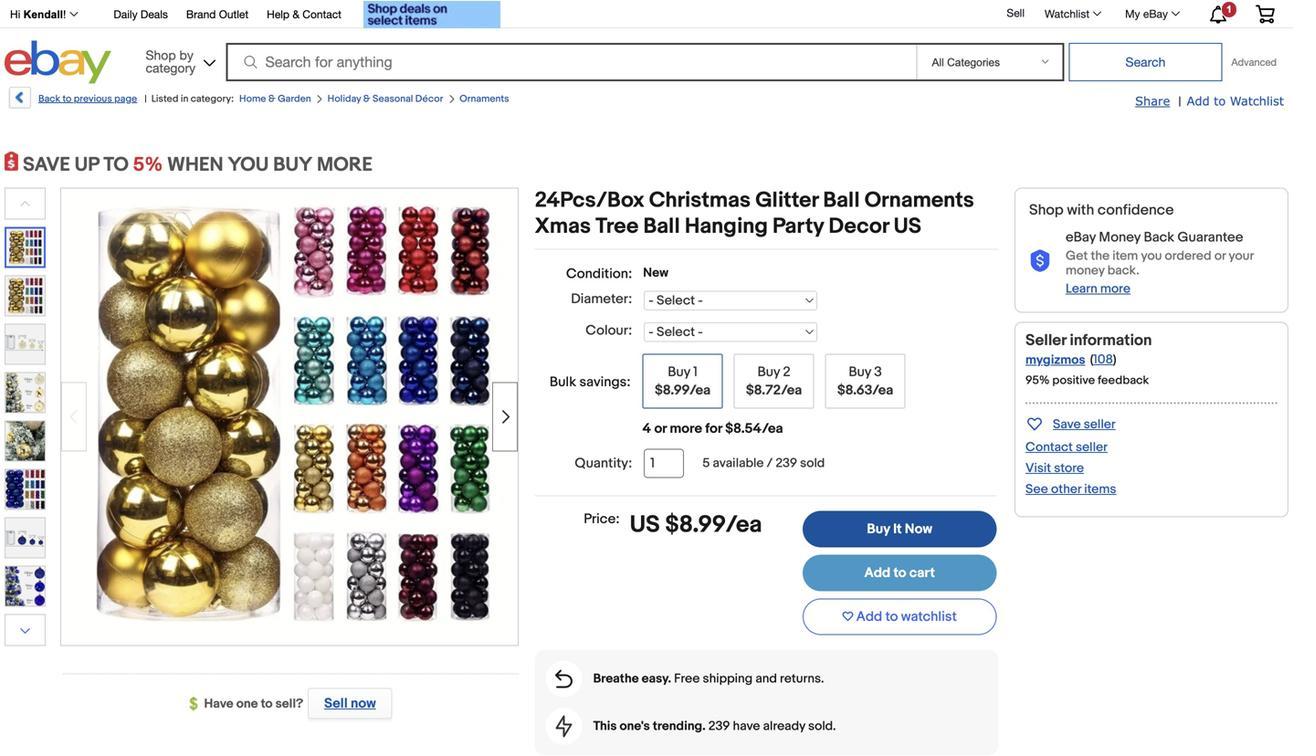 Task type: describe. For each thing, give the bounding box(es) containing it.
to for cart
[[894, 565, 906, 581]]

daily deals
[[114, 8, 168, 21]]

0 horizontal spatial |
[[144, 93, 147, 105]]

add to watchlist link
[[1187, 93, 1284, 110]]

hi
[[10, 8, 20, 21]]

visit
[[1026, 461, 1051, 476]]

Quantity: text field
[[644, 449, 684, 478]]

buy for buy 2
[[757, 364, 780, 380]]

diameter
[[571, 291, 628, 307]]

1 horizontal spatial ball
[[823, 188, 860, 214]]

brand outlet
[[186, 8, 249, 21]]

none submit inside 'shop by category' banner
[[1069, 43, 1222, 81]]

0 horizontal spatial back
[[38, 93, 60, 105]]

my ebay link
[[1115, 3, 1188, 25]]

seller
[[1026, 331, 1066, 350]]

us inside 24pcs/box christmas glitter ball ornaments xmas tree ball hanging party decor us
[[894, 214, 921, 240]]

see
[[1026, 482, 1048, 497]]

24pcs/box christmas glitter ball ornaments xmas tree ball hanging party decor us
[[535, 188, 974, 240]]

with details__icon image for price:
[[556, 716, 572, 737]]

save up to 5% when you buy more
[[23, 153, 373, 177]]

it
[[893, 521, 902, 537]]

to right one
[[261, 696, 273, 712]]

guarantee
[[1178, 229, 1243, 246]]

seller for save
[[1084, 417, 1116, 432]]

& for help
[[293, 8, 299, 21]]

buy for buy 3
[[849, 364, 871, 380]]

sold.
[[808, 719, 836, 734]]

239 for /
[[776, 456, 797, 471]]

share | add to watchlist
[[1135, 94, 1284, 110]]

kendall
[[23, 8, 63, 21]]

your
[[1229, 248, 1254, 264]]

hanging
[[685, 214, 768, 240]]

positive
[[1052, 373, 1095, 388]]

save seller
[[1053, 417, 1116, 432]]

see other items link
[[1026, 482, 1116, 497]]

when
[[167, 153, 223, 177]]

save
[[23, 153, 70, 177]]

sell link
[[998, 6, 1033, 19]]

| listed in category:
[[144, 93, 234, 105]]

deals
[[141, 8, 168, 21]]

mygizmos link
[[1026, 352, 1085, 368]]

contact inside account 'navigation'
[[303, 8, 341, 21]]

picture 5 of 45 image
[[5, 421, 45, 461]]

add for add to cart
[[864, 565, 891, 581]]

add to watchlist button
[[803, 599, 997, 635]]

condition:
[[566, 266, 632, 282]]

Search for anything text field
[[229, 45, 913, 79]]

5%
[[133, 153, 163, 177]]

the
[[1091, 248, 1110, 264]]

sell now
[[324, 695, 376, 712]]

/
[[767, 456, 773, 471]]

buy
[[273, 153, 313, 177]]

already
[[763, 719, 805, 734]]

up
[[75, 153, 99, 177]]

or inside us $8.99/ea main content
[[654, 421, 667, 437]]

sell?
[[275, 696, 303, 712]]

now
[[905, 521, 932, 537]]

back inside ebay money back guarantee get the item you ordered or your money back. learn more
[[1144, 229, 1174, 246]]

picture 1 of 45 image
[[6, 229, 44, 266]]

with
[[1067, 201, 1094, 219]]

bulk savings:
[[550, 374, 631, 390]]

watchlist
[[901, 609, 957, 625]]

category:
[[191, 93, 234, 105]]

bulk
[[550, 374, 576, 390]]

cart
[[909, 565, 935, 581]]

to inside share | add to watchlist
[[1214, 94, 1226, 108]]

save
[[1053, 417, 1081, 432]]

add to watchlist
[[856, 609, 957, 625]]

home
[[239, 93, 266, 105]]

picture 8 of 45 image
[[5, 567, 45, 606]]

0 vertical spatial $8.99/ea
[[655, 382, 711, 399]]

get
[[1066, 248, 1088, 264]]

3
[[874, 364, 882, 380]]

seller for contact
[[1076, 440, 1108, 455]]

breathe
[[593, 671, 639, 687]]

0 vertical spatial ornaments
[[460, 93, 509, 105]]

in
[[181, 93, 188, 105]]

us $8.99/ea
[[630, 511, 762, 539]]

more
[[317, 153, 373, 177]]

buy 1 $8.99/ea
[[655, 364, 711, 399]]

party
[[773, 214, 824, 240]]

108
[[1093, 352, 1113, 367]]

to for watchlist
[[885, 609, 898, 625]]

2
[[783, 364, 790, 380]]

contact seller link
[[1026, 440, 1108, 455]]

my
[[1125, 7, 1140, 20]]

christmas
[[649, 188, 751, 214]]

0 horizontal spatial us
[[630, 511, 660, 539]]

colour
[[586, 322, 628, 339]]

shop by category
[[146, 47, 196, 75]]

1 inside buy 1 $8.99/ea
[[693, 364, 698, 380]]

decor
[[829, 214, 889, 240]]

dollar sign image
[[189, 697, 204, 712]]

one's
[[620, 719, 650, 734]]

share button
[[1135, 93, 1170, 110]]

more inside ebay money back guarantee get the item you ordered or your money back. learn more
[[1100, 281, 1131, 297]]

picture 3 of 45 image
[[5, 325, 45, 364]]

1 inside 1 dropdown button
[[1226, 4, 1232, 15]]

picture 4 of 45 image
[[5, 373, 45, 412]]

watchlist inside account 'navigation'
[[1045, 7, 1090, 20]]

1 vertical spatial $8.99/ea
[[665, 511, 762, 539]]

0 horizontal spatial ball
[[643, 214, 680, 240]]

store
[[1054, 461, 1084, 476]]

by
[[179, 47, 193, 63]]

contact seller visit store see other items
[[1026, 440, 1116, 497]]

24pcs/box christmas glitter ball ornaments xmas tree ball hanging party decor us - picture 1 of 45 image
[[62, 187, 517, 643]]

back to previous page link
[[7, 87, 137, 115]]

)
[[1113, 352, 1116, 367]]

picture 2 of 45 image
[[5, 276, 45, 316]]

new
[[643, 265, 668, 281]]

add to cart link
[[803, 555, 997, 591]]

advanced link
[[1222, 44, 1286, 80]]

advanced
[[1231, 56, 1277, 68]]



Task type: locate. For each thing, give the bounding box(es) containing it.
1 vertical spatial with details__icon image
[[555, 670, 573, 688]]

learn
[[1066, 281, 1097, 297]]

(
[[1090, 352, 1093, 367]]

ordered
[[1165, 248, 1212, 264]]

contact right help
[[303, 8, 341, 21]]

0 vertical spatial with details__icon image
[[1029, 250, 1051, 273]]

contact up the visit store link
[[1026, 440, 1073, 455]]

with details__icon image left this
[[556, 716, 572, 737]]

0 vertical spatial sell
[[1007, 6, 1025, 19]]

back up you
[[1144, 229, 1174, 246]]

my ebay
[[1125, 7, 1168, 20]]

ball right glitter
[[823, 188, 860, 214]]

0 horizontal spatial 239
[[708, 719, 730, 734]]

have
[[733, 719, 760, 734]]

buy
[[668, 364, 690, 380], [757, 364, 780, 380], [849, 364, 871, 380], [867, 521, 890, 537]]

2 horizontal spatial &
[[363, 93, 370, 105]]

1 vertical spatial ebay
[[1066, 229, 1096, 246]]

0 horizontal spatial &
[[268, 93, 275, 105]]

1 horizontal spatial ebay
[[1143, 7, 1168, 20]]

buy left 2
[[757, 364, 780, 380]]

& right home
[[268, 93, 275, 105]]

sell inside account 'navigation'
[[1007, 6, 1025, 19]]

2 vertical spatial add
[[856, 609, 882, 625]]

1 vertical spatial shop
[[1029, 201, 1064, 219]]

& for holiday
[[363, 93, 370, 105]]

& for home
[[268, 93, 275, 105]]

buy up 4 or more for $8.54/ea
[[668, 364, 690, 380]]

1 left your shopping cart image
[[1226, 4, 1232, 15]]

1
[[1226, 4, 1232, 15], [693, 364, 698, 380]]

buy it now
[[867, 521, 932, 537]]

your shopping cart image
[[1255, 5, 1276, 23]]

shop by category banner
[[0, 0, 1288, 89]]

buy inside 'link'
[[867, 521, 890, 537]]

ball
[[823, 188, 860, 214], [643, 214, 680, 240]]

1 horizontal spatial watchlist
[[1230, 94, 1284, 108]]

brand
[[186, 8, 216, 21]]

to down advanced link
[[1214, 94, 1226, 108]]

you
[[1141, 248, 1162, 264]]

1 horizontal spatial 1
[[1226, 4, 1232, 15]]

décor
[[415, 93, 443, 105]]

0 vertical spatial 239
[[776, 456, 797, 471]]

1 vertical spatial ornaments
[[865, 188, 974, 214]]

this
[[593, 719, 617, 734]]

add down add to cart link
[[856, 609, 882, 625]]

239 right /
[[776, 456, 797, 471]]

or inside ebay money back guarantee get the item you ordered or your money back. learn more
[[1214, 248, 1226, 264]]

1 horizontal spatial ornaments
[[865, 188, 974, 214]]

account navigation
[[0, 0, 1288, 31]]

$8.99/ea
[[655, 382, 711, 399], [665, 511, 762, 539]]

feedback
[[1098, 373, 1149, 388]]

now
[[351, 695, 376, 712]]

buy left 3
[[849, 364, 871, 380]]

have one to sell?
[[204, 696, 303, 712]]

confidence
[[1098, 201, 1174, 219]]

other
[[1051, 482, 1081, 497]]

outlet
[[219, 8, 249, 21]]

1 vertical spatial back
[[1144, 229, 1174, 246]]

garden
[[278, 93, 311, 105]]

$8.99/ea down 5
[[665, 511, 762, 539]]

0 horizontal spatial shop
[[146, 47, 176, 63]]

0 vertical spatial seller
[[1084, 417, 1116, 432]]

us right "price:"
[[630, 511, 660, 539]]

0 horizontal spatial sell
[[324, 695, 348, 712]]

ebay up get
[[1066, 229, 1096, 246]]

seller information mygizmos ( 108 ) 95% positive feedback
[[1026, 331, 1152, 388]]

1 horizontal spatial 239
[[776, 456, 797, 471]]

1 horizontal spatial or
[[1214, 248, 1226, 264]]

brand outlet link
[[186, 5, 249, 25]]

holiday & seasonal décor
[[328, 93, 443, 105]]

to left previous
[[63, 93, 72, 105]]

us $8.99/ea main content
[[535, 188, 998, 756]]

shop by category button
[[137, 41, 220, 80]]

1 horizontal spatial |
[[1178, 94, 1181, 110]]

with details__icon image left 'breathe'
[[555, 670, 573, 688]]

returns.
[[780, 671, 824, 687]]

back.
[[1107, 263, 1139, 278]]

add left 'cart'
[[864, 565, 891, 581]]

1 vertical spatial contact
[[1026, 440, 1073, 455]]

more
[[1100, 281, 1131, 297], [670, 421, 702, 437]]

watchlist right sell link
[[1045, 7, 1090, 20]]

visit store link
[[1026, 461, 1084, 476]]

buy for buy 1
[[668, 364, 690, 380]]

4
[[642, 421, 651, 437]]

buy inside buy 2 $8.72/ea
[[757, 364, 780, 380]]

0 horizontal spatial ornaments
[[460, 93, 509, 105]]

shipping
[[703, 671, 753, 687]]

1 horizontal spatial back
[[1144, 229, 1174, 246]]

0 vertical spatial shop
[[146, 47, 176, 63]]

add inside button
[[856, 609, 882, 625]]

more left for at the right bottom
[[670, 421, 702, 437]]

with details__icon image
[[1029, 250, 1051, 273], [555, 670, 573, 688], [556, 716, 572, 737]]

breathe easy. free shipping and returns.
[[593, 671, 824, 687]]

ebay money back guarantee get the item you ordered or your money back. learn more
[[1066, 229, 1254, 297]]

239 for trending.
[[708, 719, 730, 734]]

savings:
[[579, 374, 631, 390]]

1 vertical spatial add
[[864, 565, 891, 581]]

0 vertical spatial contact
[[303, 8, 341, 21]]

0 horizontal spatial or
[[654, 421, 667, 437]]

previous
[[74, 93, 112, 105]]

shop left the with
[[1029, 201, 1064, 219]]

daily deals link
[[114, 5, 168, 25]]

buy inside buy 1 $8.99/ea
[[668, 364, 690, 380]]

shop left by
[[146, 47, 176, 63]]

0 vertical spatial or
[[1214, 248, 1226, 264]]

1 vertical spatial 239
[[708, 719, 730, 734]]

to for previous
[[63, 93, 72, 105]]

seller right save
[[1084, 417, 1116, 432]]

seller inside contact seller visit store see other items
[[1076, 440, 1108, 455]]

1 vertical spatial seller
[[1076, 440, 1108, 455]]

add inside share | add to watchlist
[[1187, 94, 1210, 108]]

to left 'cart'
[[894, 565, 906, 581]]

| left listed
[[144, 93, 147, 105]]

0 horizontal spatial watchlist
[[1045, 7, 1090, 20]]

1 horizontal spatial us
[[894, 214, 921, 240]]

contact inside contact seller visit store see other items
[[1026, 440, 1073, 455]]

1 vertical spatial or
[[654, 421, 667, 437]]

watchlist link
[[1035, 3, 1110, 25]]

to inside button
[[885, 609, 898, 625]]

1 horizontal spatial contact
[[1026, 440, 1073, 455]]

0 vertical spatial watchlist
[[1045, 7, 1090, 20]]

0 vertical spatial us
[[894, 214, 921, 240]]

shop inside the shop by category
[[146, 47, 176, 63]]

help & contact
[[267, 8, 341, 21]]

sell for sell now
[[324, 695, 348, 712]]

| inside share | add to watchlist
[[1178, 94, 1181, 110]]

239 left have
[[708, 719, 730, 734]]

add right share
[[1187, 94, 1210, 108]]

sell for sell
[[1007, 6, 1025, 19]]

1 vertical spatial watchlist
[[1230, 94, 1284, 108]]

ebay right the my
[[1143, 7, 1168, 20]]

get an extra 15% off image
[[363, 1, 500, 28]]

buy 2 $8.72/ea
[[746, 364, 802, 399]]

2 vertical spatial with details__icon image
[[556, 716, 572, 737]]

more inside us $8.99/ea main content
[[670, 421, 702, 437]]

24pcs/box
[[535, 188, 644, 214]]

& right help
[[293, 8, 299, 21]]

& right holiday
[[363, 93, 370, 105]]

watchlist inside share | add to watchlist
[[1230, 94, 1284, 108]]

0 horizontal spatial 1
[[693, 364, 698, 380]]

save seller button
[[1026, 413, 1116, 434]]

us
[[894, 214, 921, 240], [630, 511, 660, 539]]

shop for shop by category
[[146, 47, 176, 63]]

0 vertical spatial 1
[[1226, 4, 1232, 15]]

seller down the save seller
[[1076, 440, 1108, 455]]

& inside account 'navigation'
[[293, 8, 299, 21]]

1 horizontal spatial &
[[293, 8, 299, 21]]

money
[[1066, 263, 1105, 278]]

ebay inside account 'navigation'
[[1143, 7, 1168, 20]]

us right decor
[[894, 214, 921, 240]]

0 vertical spatial add
[[1187, 94, 1210, 108]]

ornaments inside 24pcs/box christmas glitter ball ornaments xmas tree ball hanging party decor us
[[865, 188, 974, 214]]

1 vertical spatial 1
[[693, 364, 698, 380]]

0 horizontal spatial more
[[670, 421, 702, 437]]

add
[[1187, 94, 1210, 108], [864, 565, 891, 581], [856, 609, 882, 625]]

0 horizontal spatial ebay
[[1066, 229, 1096, 246]]

1 vertical spatial us
[[630, 511, 660, 539]]

tree
[[596, 214, 639, 240]]

picture 7 of 45 image
[[5, 518, 45, 557]]

page
[[114, 93, 137, 105]]

1 up 4 or more for $8.54/ea
[[693, 364, 698, 380]]

watchlist down advanced link
[[1230, 94, 1284, 108]]

to left the watchlist
[[885, 609, 898, 625]]

hi kendall !
[[10, 8, 66, 21]]

1 horizontal spatial shop
[[1029, 201, 1064, 219]]

$8.72/ea
[[746, 382, 802, 399]]

5
[[702, 456, 710, 471]]

help & contact link
[[267, 5, 341, 25]]

ball right tree
[[643, 214, 680, 240]]

ornaments
[[460, 93, 509, 105], [865, 188, 974, 214]]

back
[[38, 93, 60, 105], [1144, 229, 1174, 246]]

1 vertical spatial sell
[[324, 695, 348, 712]]

0 vertical spatial back
[[38, 93, 60, 105]]

| right share button at the right top of page
[[1178, 94, 1181, 110]]

1 horizontal spatial sell
[[1007, 6, 1025, 19]]

95%
[[1026, 373, 1050, 388]]

0 vertical spatial ebay
[[1143, 7, 1168, 20]]

0 vertical spatial more
[[1100, 281, 1131, 297]]

items
[[1084, 482, 1116, 497]]

listed
[[151, 93, 179, 105]]

easy.
[[642, 671, 671, 687]]

more down "back."
[[1100, 281, 1131, 297]]

None submit
[[1069, 43, 1222, 81]]

home & garden link
[[239, 93, 311, 105]]

or down guarantee
[[1214, 248, 1226, 264]]

or right 4
[[654, 421, 667, 437]]

you
[[228, 153, 269, 177]]

shop for shop with confidence
[[1029, 201, 1064, 219]]

$8.99/ea up 4 or more for $8.54/ea
[[655, 382, 711, 399]]

home & garden
[[239, 93, 311, 105]]

buy inside buy 3 $8.63/ea
[[849, 364, 871, 380]]

sell left watchlist link
[[1007, 6, 1025, 19]]

add for add to watchlist
[[856, 609, 882, 625]]

shop
[[146, 47, 176, 63], [1029, 201, 1064, 219]]

with details__icon image left get
[[1029, 250, 1051, 273]]

help
[[267, 8, 290, 21]]

with details__icon image for 24pcs/box christmas glitter ball ornaments xmas tree ball hanging party decor us
[[1029, 250, 1051, 273]]

1 vertical spatial more
[[670, 421, 702, 437]]

1 horizontal spatial more
[[1100, 281, 1131, 297]]

buy left it
[[867, 521, 890, 537]]

sell left now
[[324, 695, 348, 712]]

holiday
[[328, 93, 361, 105]]

ebay inside ebay money back guarantee get the item you ordered or your money back. learn more
[[1066, 229, 1096, 246]]

seller inside save seller button
[[1084, 417, 1116, 432]]

buy 3 $8.63/ea
[[837, 364, 893, 399]]

picture 6 of 45 image
[[5, 470, 45, 509]]

back left previous
[[38, 93, 60, 105]]

trending.
[[653, 719, 706, 734]]

information
[[1070, 331, 1152, 350]]

0 horizontal spatial contact
[[303, 8, 341, 21]]



Task type: vqa. For each thing, say whether or not it's contained in the screenshot.
Sports corresponding to Water Sports
no



